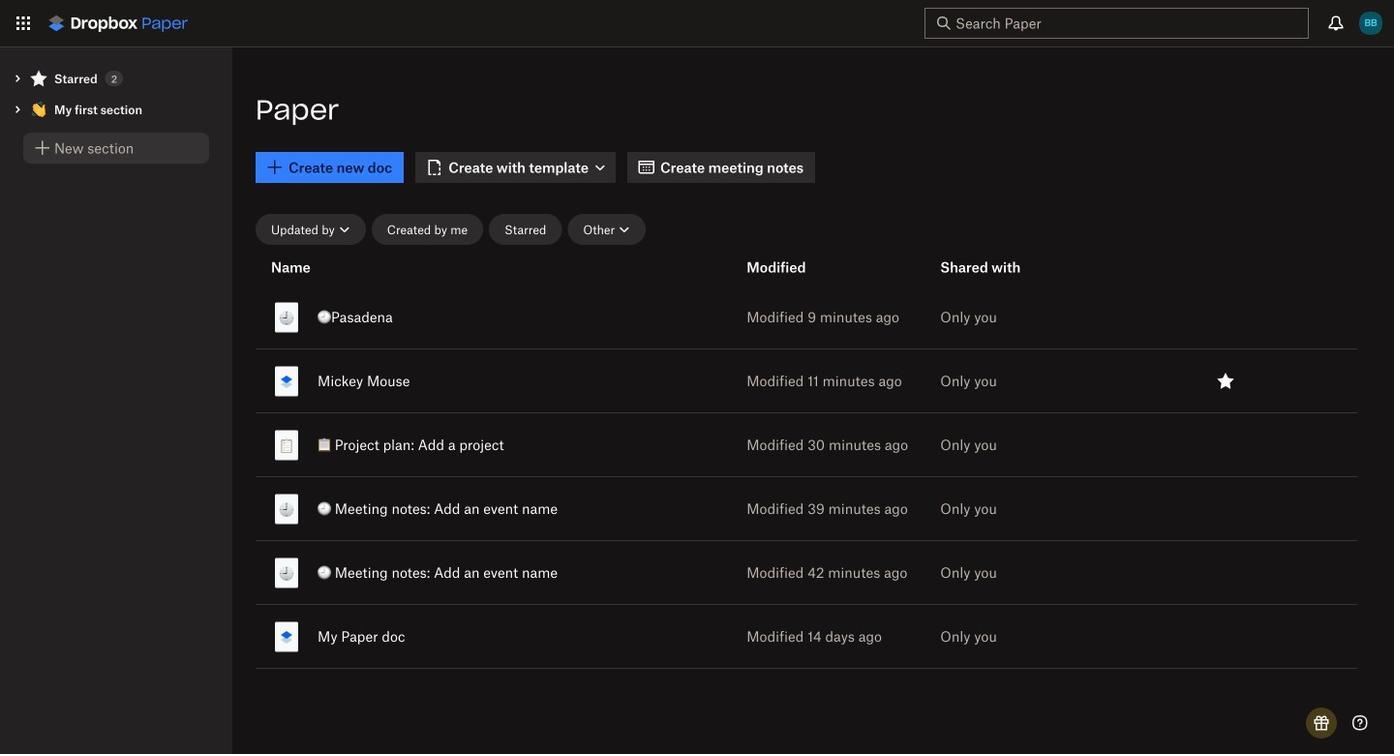 Task type: vqa. For each thing, say whether or not it's contained in the screenshot.
set expiration date text box
no



Task type: describe. For each thing, give the bounding box(es) containing it.
waving hand image
[[31, 102, 46, 117]]

5 row from the top
[[256, 537, 1358, 608]]

3 row from the top
[[256, 410, 1358, 480]]

nine o'clock image
[[279, 566, 294, 581]]

2 row from the top
[[256, 346, 1358, 416]]



Task type: locate. For each thing, give the bounding box(es) containing it.
1 row group from the top
[[256, 249, 1338, 286]]

4 row from the top
[[256, 473, 1358, 544]]

table
[[256, 249, 1371, 731]]

1 vertical spatial nine o'clock image
[[279, 502, 294, 518]]

row group
[[256, 249, 1338, 286], [256, 282, 1358, 672]]

1 row from the top
[[256, 282, 1358, 352]]

cell
[[256, 286, 634, 349], [256, 350, 634, 412], [256, 413, 634, 476], [1119, 413, 1338, 476], [256, 477, 634, 540], [1119, 477, 1338, 540], [256, 541, 634, 604], [256, 605, 634, 668], [1119, 605, 1338, 668]]

2 row group from the top
[[256, 282, 1358, 672]]

2 nine o'clock image from the top
[[279, 502, 294, 518]]

New section text field
[[54, 137, 198, 159]]

clipboard image
[[279, 438, 294, 454]]

0 vertical spatial nine o'clock image
[[279, 310, 294, 326]]

row
[[256, 282, 1358, 352], [256, 346, 1358, 416], [256, 410, 1358, 480], [256, 473, 1358, 544], [256, 537, 1358, 608], [256, 601, 1358, 672]]

6 row from the top
[[256, 601, 1358, 672]]

Search Paper text field
[[956, 13, 1273, 34]]

1 nine o'clock image from the top
[[279, 310, 294, 326]]

nine o'clock image
[[279, 310, 294, 326], [279, 502, 294, 518]]



